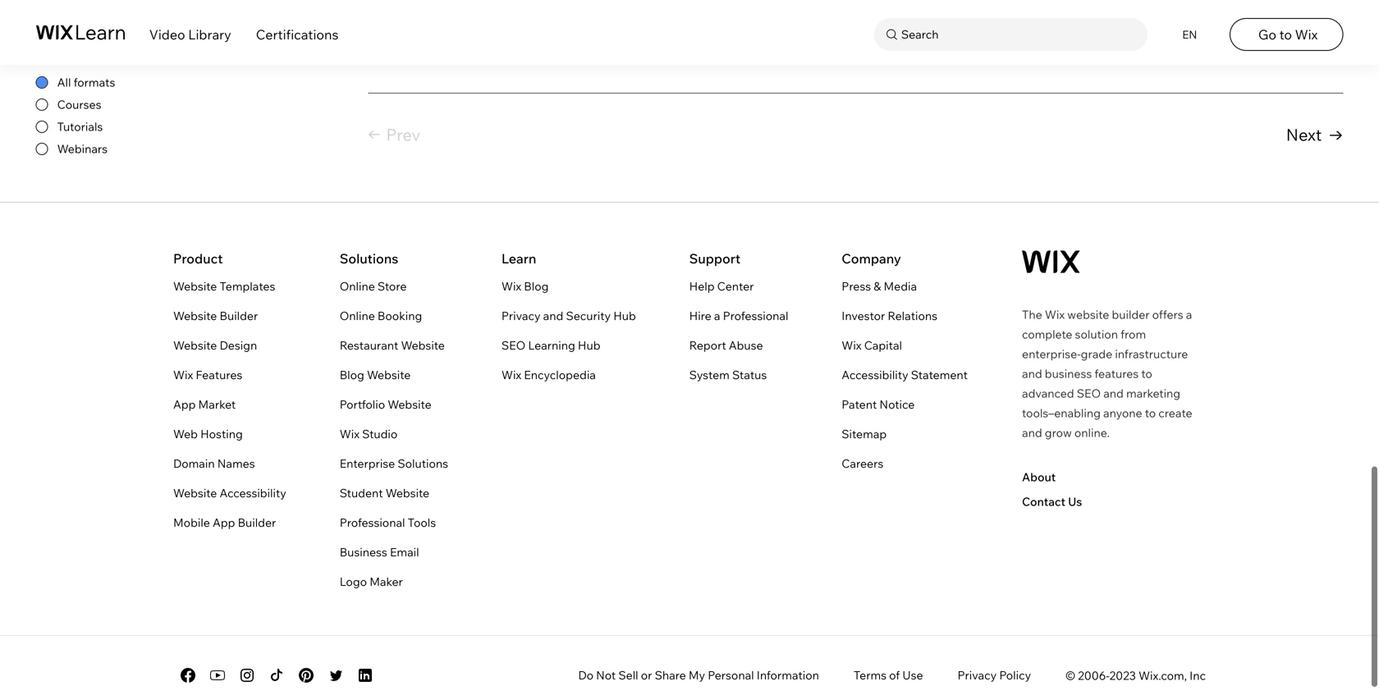 Task type: locate. For each thing, give the bounding box(es) containing it.
linkedin image
[[356, 666, 375, 686]]

domain names
[[173, 457, 255, 471]]

privacy for privacy and security hub
[[502, 309, 541, 323]]

1 tutorial from the left
[[925, 9, 971, 26]]

blog up portfolio
[[340, 368, 365, 382]]

0 horizontal spatial start tutorial → list item
[[703, 0, 1005, 42]]

press & media
[[842, 279, 918, 294]]

wix inside "link"
[[502, 279, 522, 294]]

wix
[[1296, 26, 1319, 43], [502, 279, 522, 294], [1045, 308, 1065, 322], [842, 338, 862, 353], [173, 368, 193, 382], [502, 368, 522, 382], [340, 427, 360, 442]]

1 horizontal spatial start tutorial → list item
[[1039, 0, 1341, 42]]

and
[[543, 309, 564, 323], [1023, 367, 1043, 381], [1104, 387, 1124, 401], [1023, 426, 1043, 440]]

app down website accessibility link
[[213, 516, 235, 530]]

learn
[[502, 251, 537, 267]]

1 horizontal spatial →
[[1310, 9, 1322, 26]]

share
[[655, 669, 686, 683]]

0 horizontal spatial start tutorial →
[[891, 9, 987, 26]]

formats group
[[36, 48, 347, 156]]

wix logo, homepage image
[[1023, 251, 1081, 274]]

tiktok image
[[267, 666, 287, 686]]

or
[[641, 669, 653, 683]]

0 horizontal spatial start
[[891, 9, 922, 26]]

restaurant
[[340, 338, 399, 353]]

grade
[[1081, 347, 1113, 361]]

website accessibility link
[[173, 484, 287, 504]]

website down booking
[[401, 338, 445, 353]]

to down marketing
[[1146, 406, 1157, 421]]

certifications
[[256, 26, 339, 43]]

press & media link
[[842, 277, 918, 297]]

sell
[[619, 669, 639, 683]]

a
[[1187, 308, 1193, 322], [714, 309, 721, 323]]

0 horizontal spatial accessibility
[[220, 486, 287, 501]]

seo left learning
[[502, 338, 526, 353]]

go to wix
[[1259, 26, 1319, 43]]

0 vertical spatial seo
[[502, 338, 526, 353]]

us
[[1069, 495, 1083, 509]]

1 vertical spatial privacy
[[958, 669, 997, 683]]

contact us
[[1023, 495, 1083, 509]]

0 vertical spatial app
[[173, 398, 196, 412]]

online for online booking
[[340, 309, 375, 323]]

1 vertical spatial to
[[1142, 367, 1153, 381]]

1 horizontal spatial app
[[213, 516, 235, 530]]

1 horizontal spatial start tutorial → button
[[1226, 8, 1322, 27]]

careers
[[842, 457, 884, 471]]

hub down security at the left top of page
[[578, 338, 601, 353]]

wix up complete
[[1045, 308, 1065, 322]]

0 horizontal spatial app
[[173, 398, 196, 412]]

1 horizontal spatial blog
[[524, 279, 549, 294]]

1 vertical spatial professional
[[340, 516, 405, 530]]

investor
[[842, 309, 886, 323]]

webinars
[[57, 142, 108, 156]]

terms of use link
[[854, 669, 924, 683]]

hosting
[[200, 427, 243, 442]]

accessibility down wix capital link
[[842, 368, 909, 382]]

blog down learn
[[524, 279, 549, 294]]

to down infrastructure
[[1142, 367, 1153, 381]]

list item
[[387, 0, 652, 4], [36, 4, 153, 25]]

privacy inside privacy and security hub link
[[502, 309, 541, 323]]

1 start tutorial → button from the left
[[891, 8, 987, 27]]

2 start from the left
[[1226, 9, 1257, 26]]

2 start tutorial → list item from the left
[[1039, 0, 1341, 42]]

solutions up student website
[[398, 457, 448, 471]]

0 horizontal spatial privacy
[[502, 309, 541, 323]]

seo learning hub link
[[502, 336, 601, 356]]

0 horizontal spatial professional
[[340, 516, 405, 530]]

youtube image
[[208, 666, 228, 686]]

start tutorial → for second start tutorial → button
[[1226, 9, 1322, 26]]

mobile
[[173, 516, 210, 530]]

templates
[[220, 279, 275, 294]]

professional up business email
[[340, 516, 405, 530]]

grow
[[1045, 426, 1072, 440]]

privacy down wix blog "link"
[[502, 309, 541, 323]]

center
[[718, 279, 754, 294]]

list inside filtered results region
[[368, 0, 1344, 42]]

0 vertical spatial professional
[[723, 309, 789, 323]]

2 start tutorial → from the left
[[1226, 9, 1322, 26]]

0 horizontal spatial start tutorial → button
[[891, 8, 987, 27]]

not
[[596, 669, 616, 683]]

0 horizontal spatial a
[[714, 309, 721, 323]]

formats
[[36, 48, 96, 67]]

next
[[1287, 125, 1323, 145]]

wix down learn
[[502, 279, 522, 294]]

inc
[[1190, 669, 1207, 683]]

1 vertical spatial blog
[[340, 368, 365, 382]]

website down enterprise solutions link
[[386, 486, 430, 501]]

report abuse link
[[690, 336, 764, 356]]

wix left encyclopedia
[[502, 368, 522, 382]]

privacy left policy
[[958, 669, 997, 683]]

privacy
[[502, 309, 541, 323], [958, 669, 997, 683]]

blog website link
[[340, 366, 411, 385]]

seo inside the wix website builder offers a complete solution from enterprise-grade infrastructure and business features to advanced seo and marketing tools–enabling anyone to create and grow online.
[[1077, 387, 1101, 401]]

1 horizontal spatial seo
[[1077, 387, 1101, 401]]

start tutorial →
[[891, 9, 987, 26], [1226, 9, 1322, 26]]

wix inside the wix website builder offers a complete solution from enterprise-grade infrastructure and business features to advanced seo and marketing tools–enabling anyone to create and grow online.
[[1045, 308, 1065, 322]]

list item inside "filters" navigation
[[36, 4, 153, 25]]

2006-
[[1079, 669, 1110, 683]]

1 horizontal spatial hub
[[614, 309, 636, 323]]

from
[[1121, 327, 1147, 342]]

restaurant website
[[340, 338, 445, 353]]

a right offers
[[1187, 308, 1193, 322]]

1 horizontal spatial tutorial
[[1260, 9, 1307, 26]]

blog inside "link"
[[524, 279, 549, 294]]

to right go
[[1280, 26, 1293, 43]]

online store
[[340, 279, 407, 294]]

wix features
[[173, 368, 243, 382]]

sitemap link
[[842, 425, 887, 444]]

portfolio website link
[[340, 395, 432, 415]]

0 vertical spatial accessibility
[[842, 368, 909, 382]]

1 horizontal spatial start tutorial →
[[1226, 9, 1322, 26]]

more wix pages element
[[0, 206, 1380, 696]]

1 horizontal spatial a
[[1187, 308, 1193, 322]]

portfolio website
[[340, 398, 432, 412]]

website down domain
[[173, 486, 217, 501]]

wix left capital
[[842, 338, 862, 353]]

online for online store
[[340, 279, 375, 294]]

list containing start tutorial →
[[368, 0, 1344, 42]]

1 horizontal spatial accessibility
[[842, 368, 909, 382]]

capital
[[865, 338, 903, 353]]

2 online from the top
[[340, 309, 375, 323]]

0 horizontal spatial list item
[[36, 4, 153, 25]]

0 horizontal spatial tutorial
[[925, 9, 971, 26]]

1 start from the left
[[891, 9, 922, 26]]

wix studio
[[340, 427, 398, 442]]

0 vertical spatial builder
[[220, 309, 258, 323]]

start tutorial → for 2nd start tutorial → button from right
[[891, 9, 987, 26]]

features
[[1095, 367, 1139, 381]]

a right hire
[[714, 309, 721, 323]]

status
[[733, 368, 767, 382]]

privacy policy
[[958, 669, 1032, 683]]

start tutorial → button
[[891, 8, 987, 27], [1226, 8, 1322, 27]]

2 → from the left
[[1310, 9, 1322, 26]]

personal
[[708, 669, 755, 683]]

1 vertical spatial hub
[[578, 338, 601, 353]]

0 vertical spatial online
[[340, 279, 375, 294]]

courses
[[57, 98, 101, 112]]

seo down business
[[1077, 387, 1101, 401]]

start tutorial → list item
[[703, 0, 1005, 42], [1039, 0, 1341, 42]]

1 horizontal spatial start
[[1226, 9, 1257, 26]]

1 horizontal spatial privacy
[[958, 669, 997, 683]]

hub right security at the left top of page
[[614, 309, 636, 323]]

solutions up the online store
[[340, 251, 399, 267]]

list
[[368, 0, 1344, 42]]

formats
[[74, 75, 115, 90]]

instagram image
[[237, 666, 257, 686]]

help center link
[[690, 277, 754, 297]]

wix left the features
[[173, 368, 193, 382]]

business email link
[[340, 543, 419, 563]]

0 vertical spatial blog
[[524, 279, 549, 294]]

video
[[149, 26, 185, 43]]

website up wix features
[[173, 338, 217, 353]]

marketing
[[1127, 387, 1181, 401]]

a inside the wix website builder offers a complete solution from enterprise-grade infrastructure and business features to advanced seo and marketing tools–enabling anyone to create and grow online.
[[1187, 308, 1193, 322]]

&
[[874, 279, 882, 294]]

1 vertical spatial app
[[213, 516, 235, 530]]

to
[[1280, 26, 1293, 43], [1142, 367, 1153, 381], [1146, 406, 1157, 421]]

website builder
[[173, 309, 258, 323]]

1 vertical spatial solutions
[[398, 457, 448, 471]]

email
[[390, 545, 419, 560]]

online booking link
[[340, 306, 422, 326]]

2 tutorial from the left
[[1260, 9, 1307, 26]]

professional up abuse
[[723, 309, 789, 323]]

1 online from the top
[[340, 279, 375, 294]]

abuse
[[729, 338, 764, 353]]

accessibility down names
[[220, 486, 287, 501]]

encyclopedia
[[524, 368, 596, 382]]

mobile app builder link
[[173, 513, 276, 533]]

wix for wix capital
[[842, 338, 862, 353]]

0 horizontal spatial →
[[974, 9, 987, 26]]

builder
[[220, 309, 258, 323], [238, 516, 276, 530]]

website design
[[173, 338, 257, 353]]

1 vertical spatial seo
[[1077, 387, 1101, 401]]

builder down website accessibility link
[[238, 516, 276, 530]]

2023
[[1110, 669, 1137, 683]]

menu bar
[[0, 0, 1380, 65]]

online up restaurant
[[340, 309, 375, 323]]

do not sell or share my personal information link
[[579, 669, 820, 683]]

terms of use
[[854, 669, 924, 683]]

app market
[[173, 398, 236, 412]]

wix.com,
[[1139, 669, 1188, 683]]

0 horizontal spatial seo
[[502, 338, 526, 353]]

1 horizontal spatial list item
[[387, 0, 652, 4]]

1 vertical spatial online
[[340, 309, 375, 323]]

wix left studio
[[340, 427, 360, 442]]

online left store
[[340, 279, 375, 294]]

© 2006-2023 wix.com, inc
[[1066, 669, 1207, 683]]

app up web
[[173, 398, 196, 412]]

0 horizontal spatial hub
[[578, 338, 601, 353]]

0 vertical spatial privacy
[[502, 309, 541, 323]]

enterprise solutions link
[[340, 454, 448, 474]]

the wix website builder offers a complete solution from enterprise-grade infrastructure and business features to advanced seo and marketing tools–enabling anyone to create and grow online.
[[1023, 308, 1193, 440]]

wix for wix blog
[[502, 279, 522, 294]]

1 start tutorial → from the left
[[891, 9, 987, 26]]

builder up design on the left of page
[[220, 309, 258, 323]]

2 vertical spatial to
[[1146, 406, 1157, 421]]

report abuse
[[690, 338, 764, 353]]



Task type: describe. For each thing, give the bounding box(es) containing it.
and left grow
[[1023, 426, 1043, 440]]

create
[[1159, 406, 1193, 421]]

blog website
[[340, 368, 411, 382]]

terms
[[854, 669, 887, 683]]

help center
[[690, 279, 754, 294]]

professional tools
[[340, 516, 436, 530]]

support
[[690, 251, 741, 267]]

wix studio link
[[340, 425, 398, 444]]

wix blog
[[502, 279, 549, 294]]

twitter image
[[326, 666, 346, 686]]

accessibility statement link
[[842, 366, 968, 385]]

contact us link
[[1023, 495, 1083, 509]]

relations
[[888, 309, 938, 323]]

business
[[340, 545, 388, 560]]

help
[[690, 279, 715, 294]]

wix right go
[[1296, 26, 1319, 43]]

privacy for privacy policy
[[958, 669, 997, 683]]

professional tools link
[[340, 513, 436, 533]]

seo learning hub
[[502, 338, 601, 353]]

website accessibility
[[173, 486, 287, 501]]

hire a professional
[[690, 309, 789, 323]]

website design link
[[173, 336, 257, 356]]

product
[[173, 251, 223, 267]]

website templates
[[173, 279, 275, 294]]

patent notice
[[842, 398, 915, 412]]

statement
[[912, 368, 968, 382]]

wix features link
[[173, 366, 243, 385]]

about
[[1023, 470, 1056, 485]]

1 horizontal spatial professional
[[723, 309, 789, 323]]

anyone
[[1104, 406, 1143, 421]]

wix for wix studio
[[340, 427, 360, 442]]

pinterest image
[[297, 666, 316, 686]]

library
[[188, 26, 231, 43]]

privacy and security hub
[[502, 309, 636, 323]]

0 horizontal spatial blog
[[340, 368, 365, 382]]

list item inside list
[[387, 0, 652, 4]]

market
[[198, 398, 236, 412]]

wix for wix features
[[173, 368, 193, 382]]

infrastructure
[[1116, 347, 1189, 361]]

information
[[757, 669, 820, 683]]

the
[[1023, 308, 1043, 322]]

online store link
[[340, 277, 407, 297]]

wix for wix encyclopedia
[[502, 368, 522, 382]]

privacy and security hub link
[[502, 306, 636, 326]]

booking
[[378, 309, 422, 323]]

my
[[689, 669, 706, 683]]

1 start tutorial → list item from the left
[[703, 0, 1005, 42]]

of
[[890, 669, 900, 683]]

video library link
[[149, 26, 231, 43]]

policy
[[1000, 669, 1032, 683]]

system status link
[[690, 366, 767, 385]]

business email
[[340, 545, 419, 560]]

certifications link
[[256, 26, 339, 43]]

wix encyclopedia
[[502, 368, 596, 382]]

menu bar containing video library
[[0, 0, 1380, 65]]

en
[[1183, 27, 1198, 41]]

2m
[[1057, 10, 1075, 25]]

wix capital
[[842, 338, 903, 353]]

domain
[[173, 457, 215, 471]]

0 vertical spatial to
[[1280, 26, 1293, 43]]

0 vertical spatial solutions
[[340, 251, 399, 267]]

facebook image
[[178, 666, 198, 686]]

web
[[173, 427, 198, 442]]

notice
[[880, 398, 915, 412]]

and up advanced
[[1023, 367, 1043, 381]]

design
[[220, 338, 257, 353]]

and down 'features'
[[1104, 387, 1124, 401]]

student website link
[[340, 484, 430, 504]]

1 vertical spatial accessibility
[[220, 486, 287, 501]]

accessibility inside 'link'
[[842, 368, 909, 382]]

and up learning
[[543, 309, 564, 323]]

all formats
[[57, 75, 115, 90]]

student
[[340, 486, 383, 501]]

1 vertical spatial builder
[[238, 516, 276, 530]]

en button
[[1173, 18, 1206, 51]]

report
[[690, 338, 727, 353]]

website down the product
[[173, 279, 217, 294]]

enterprise solutions
[[340, 457, 448, 471]]

system
[[690, 368, 730, 382]]

domain names link
[[173, 454, 255, 474]]

features
[[196, 368, 243, 382]]

offers
[[1153, 308, 1184, 322]]

all
[[57, 75, 71, 90]]

press
[[842, 279, 872, 294]]

enterprise-
[[1023, 347, 1081, 361]]

0 vertical spatial hub
[[614, 309, 636, 323]]

wix encyclopedia link
[[502, 366, 596, 385]]

1 → from the left
[[974, 9, 987, 26]]

Search text field
[[898, 24, 1144, 45]]

enterprise
[[340, 457, 395, 471]]

website down the restaurant website link
[[367, 368, 411, 382]]

next button
[[1287, 114, 1344, 155]]

tools
[[408, 516, 436, 530]]

logo
[[340, 575, 367, 589]]

web hosting
[[173, 427, 243, 442]]

website up studio
[[388, 398, 432, 412]]

investor relations link
[[842, 306, 938, 326]]

solution
[[1076, 327, 1119, 342]]

do not sell or share my personal information
[[579, 669, 820, 683]]

2 start tutorial → button from the left
[[1226, 8, 1322, 27]]

privacy policy link
[[958, 669, 1032, 683]]

careers link
[[842, 454, 884, 474]]

filtered results region
[[368, 0, 1344, 155]]

filters navigation
[[36, 0, 347, 156]]

website up website design
[[173, 309, 217, 323]]

restaurant website link
[[340, 336, 445, 356]]

builder
[[1113, 308, 1150, 322]]

maker
[[370, 575, 403, 589]]

names
[[217, 457, 255, 471]]

website templates link
[[173, 277, 275, 297]]

complete
[[1023, 327, 1073, 342]]

store
[[378, 279, 407, 294]]



Task type: vqa. For each thing, say whether or not it's contained in the screenshot.
the Accessibility Statement
yes



